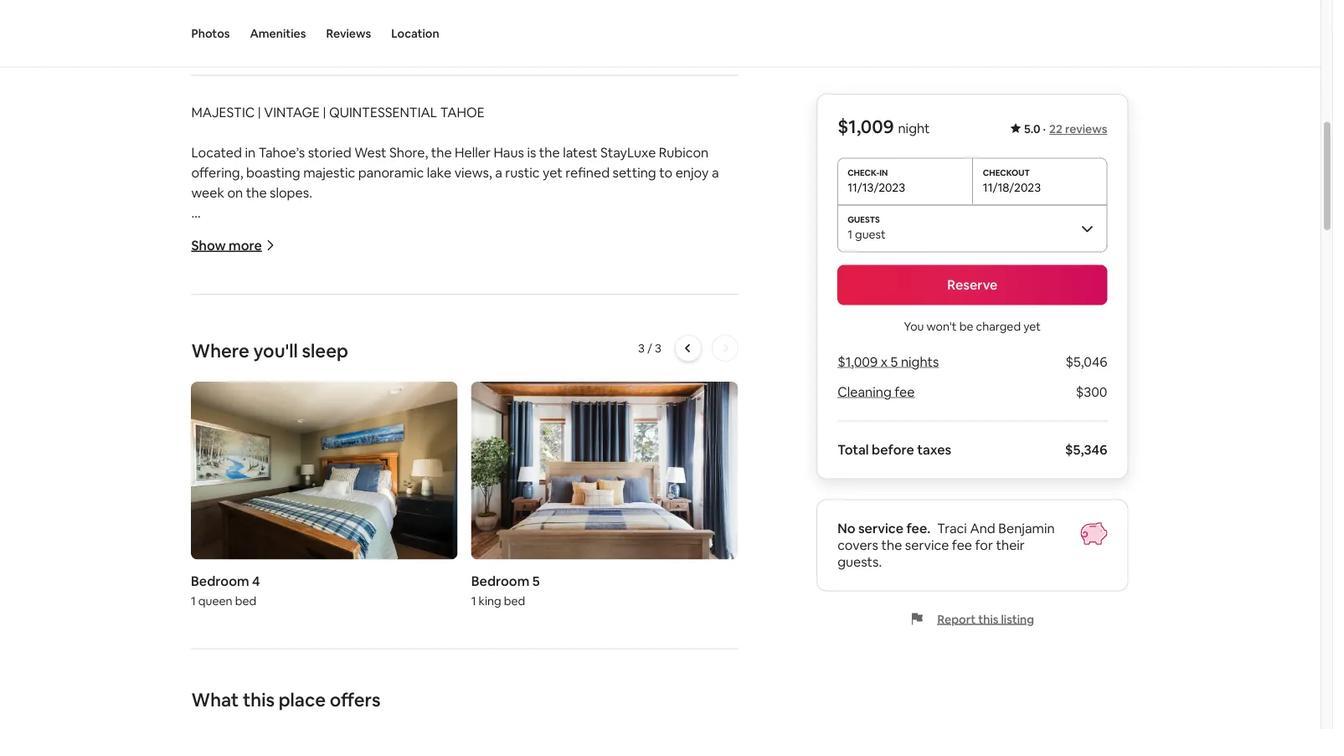 Task type: locate. For each thing, give the bounding box(es) containing it.
benjamin inside traci and benjamin is a superhost superhosts are experienced, highly rated hosts.
[[308, 11, 366, 28]]

amenities button
[[250, 0, 306, 67]]

haus down sapphire
[[257, 607, 287, 624]]

the down beam
[[623, 546, 643, 564]]

2 horizontal spatial heller
[[495, 426, 531, 443]]

0 horizontal spatial bedroom
[[191, 573, 250, 590]]

0 horizontal spatial 1
[[191, 594, 196, 609]]

2 bed from the left
[[505, 594, 526, 609]]

$5,346
[[1066, 442, 1108, 459]]

a inside traci and benjamin is a superhost superhosts are experienced, highly rated hosts.
[[381, 11, 388, 28]]

tahoe down almost
[[637, 607, 674, 624]]

1 horizontal spatial and
[[971, 520, 996, 537]]

yet right rustic
[[543, 164, 563, 181]]

and inside the traci and benjamin covers the service fee for their guests.
[[971, 520, 996, 537]]

traci inside the traci and benjamin covers the service fee for their guests.
[[938, 520, 968, 537]]

day down modern
[[587, 466, 609, 483]]

unload up gear,
[[546, 707, 587, 724]]

this
[[373, 546, 395, 564], [979, 612, 999, 627], [243, 689, 275, 713]]

photos button
[[191, 0, 230, 67]]

1 horizontal spatial bedroom
[[472, 573, 530, 590]]

in inside 'thoughtfully renovated and restored in 2023, the heller haus returns to tahoe with the rich character of a classic alpine lodge, while delivering refined modern appointments and stunning design allowing you to unwind after an exhilarating day on the slopes, or a an epic day out on the lake.'
[[421, 426, 431, 443]]

- panoramic lake view ~ 3000 sq ft luxury lodge
[[191, 225, 351, 262]]

the down warmth
[[322, 727, 343, 730]]

3 - from the top
[[191, 325, 196, 342]]

- for - granite hearth and wood burning fireplace - fast starlink mesh wifi - ski storage and pantry
[[191, 325, 196, 342]]

0 vertical spatial in
[[245, 144, 256, 161]]

and up superhosts at the top left
[[279, 11, 305, 28]]

0 horizontal spatial heller
[[218, 607, 254, 624]]

bed right queen
[[236, 594, 257, 609]]

- inside - panoramic lake view ~ 3000 sq ft luxury lodge
[[191, 225, 196, 242]]

the inside the traci and benjamin covers the service fee for their guests.
[[882, 537, 903, 554]]

thoughtfully renovated and restored in 2023, the heller haus returns to tahoe with the rich character of a classic alpine lodge, while delivering refined modern appointments and stunning design allowing you to unwind after an exhilarating day on the slopes, or a an epic day out on the lake.
[[191, 426, 726, 503]]

0 horizontal spatial lake
[[267, 225, 292, 242]]

redwoods,
[[427, 707, 492, 724]]

0 vertical spatial an
[[494, 466, 509, 483]]

and down the rich
[[191, 466, 215, 483]]

0 vertical spatial day
[[587, 466, 609, 483]]

22
[[1050, 121, 1063, 137]]

the left fee.
[[882, 537, 903, 554]]

heller for while
[[495, 426, 531, 443]]

superhost
[[391, 11, 456, 28]]

3
[[638, 341, 645, 356], [655, 341, 662, 356]]

1 - from the top
[[191, 225, 196, 242]]

traci for fee
[[938, 520, 968, 537]]

rubicon up almost
[[633, 566, 683, 584]]

bed inside 'bedroom 4 1 queen bed'
[[236, 594, 257, 609]]

service right no
[[859, 520, 904, 537]]

the up or
[[701, 426, 722, 443]]

1 horizontal spatial heller
[[455, 144, 491, 161]]

0 vertical spatial and
[[279, 11, 305, 28]]

- left ski
[[191, 365, 196, 383]]

it.
[[711, 587, 723, 604]]

this for what this place offers
[[243, 689, 275, 713]]

rustic
[[505, 164, 540, 181]]

3 / 3
[[638, 341, 662, 356]]

1 bedroom from the left
[[191, 573, 250, 590]]

fee right fee.
[[953, 537, 973, 554]]

for down granite
[[259, 566, 277, 584]]

0 vertical spatial fee
[[895, 384, 915, 401]]

the
[[431, 144, 452, 161], [539, 144, 560, 161], [246, 184, 267, 202], [471, 426, 492, 443], [701, 426, 722, 443], [630, 466, 651, 483], [306, 486, 327, 503], [882, 537, 903, 554], [623, 546, 643, 564], [276, 707, 297, 724], [191, 727, 212, 730], [322, 727, 343, 730], [681, 727, 702, 730]]

1 left the king
[[472, 594, 477, 609]]

0 horizontal spatial 5
[[533, 573, 541, 590]]

1 | from the left
[[258, 104, 261, 121]]

0 horizontal spatial that
[[403, 587, 429, 604]]

1 vertical spatial yet
[[1024, 319, 1041, 334]]

and right alder
[[401, 707, 424, 724]]

an down delivering
[[494, 466, 509, 483]]

that down appear
[[431, 607, 456, 624]]

1 vertical spatial lake
[[267, 225, 292, 242]]

0 horizontal spatial 4
[[199, 285, 207, 302]]

2 3 from the left
[[655, 341, 662, 356]]

haus for is
[[494, 144, 524, 161]]

is inside located in tahoe's storied west shore, the heller haus is the latest stayluxe rubicon offering, boasting majestic panoramic lake views, a rustic yet refined setting to enjoy a week on the slopes.
[[527, 144, 537, 161]]

show
[[191, 237, 226, 254]]

benjamin for their
[[999, 520, 1055, 537]]

0 vertical spatial tahoe
[[631, 426, 668, 443]]

1 vertical spatial 5
[[533, 573, 541, 590]]

1 horizontal spatial of
[[296, 566, 309, 584]]

heller inside located in tahoe's storied west shore, the heller haus is the latest stayluxe rubicon offering, boasting majestic panoramic lake views, a rustic yet refined setting to enjoy a week on the slopes.
[[455, 144, 491, 161]]

where you'll sleep
[[191, 339, 348, 363]]

| left vintage
[[258, 104, 261, 121]]

heller down 'rose,'
[[218, 607, 254, 624]]

1 inside 'bedroom 4 1 queen bed'
[[191, 594, 196, 609]]

1 inside bedroom 5 1 king bed
[[472, 594, 477, 609]]

service right covers
[[906, 537, 950, 554]]

haus inside located in tahoe's storied west shore, the heller haus is the latest stayluxe rubicon offering, boasting majestic panoramic lake views, a rustic yet refined setting to enjoy a week on the slopes.
[[494, 144, 524, 161]]

1 horizontal spatial 1
[[472, 594, 477, 609]]

1 horizontal spatial in
[[421, 426, 431, 443]]

beam
[[614, 526, 649, 543]]

that up vista
[[403, 587, 429, 604]]

5 - from the top
[[191, 365, 196, 383]]

0 vertical spatial rubicon
[[659, 144, 709, 161]]

| right vintage
[[323, 104, 326, 121]]

0 vertical spatial traci
[[245, 11, 276, 28]]

and for superhosts
[[279, 11, 305, 28]]

benjamin
[[308, 11, 366, 28], [999, 520, 1055, 537]]

1 vertical spatial traci
[[938, 520, 968, 537]]

out
[[264, 486, 285, 503]]

0 horizontal spatial of
[[280, 446, 293, 463]]

your down can
[[519, 727, 546, 730]]

1 vertical spatial be
[[495, 587, 511, 604]]

1 horizontal spatial day
[[587, 466, 609, 483]]

1 vertical spatial rubicon
[[633, 566, 683, 584]]

this down the 'retaining'
[[373, 546, 395, 564]]

is down sapphire
[[290, 607, 299, 624]]

2 - from the top
[[191, 285, 196, 302]]

0 vertical spatial this
[[373, 546, 395, 564]]

and inside traci and benjamin is a superhost superhosts are experienced, highly rated hosts.
[[279, 11, 305, 28]]

charged
[[977, 319, 1021, 334]]

of up sapphire
[[296, 566, 309, 584]]

0 vertical spatial $1,009
[[838, 115, 895, 139]]

bed inside bedroom 5 1 king bed
[[505, 594, 526, 609]]

0 vertical spatial 4
[[199, 285, 207, 302]]

0 horizontal spatial bed
[[236, 594, 257, 609]]

1 horizontal spatial this
[[373, 546, 395, 564]]

that
[[403, 587, 429, 604], [431, 607, 456, 624]]

of up design
[[280, 446, 293, 463]]

1 vertical spatial panoramic
[[494, 566, 560, 584]]

2 vertical spatial haus
[[257, 607, 287, 624]]

boots,
[[432, 727, 471, 730]]

0 horizontal spatial this
[[243, 689, 275, 713]]

- 4 bathrooms
[[191, 285, 278, 302]]

0 horizontal spatial fee
[[895, 384, 915, 401]]

0 vertical spatial on
[[227, 184, 243, 202]]

1 horizontal spatial unload
[[546, 707, 587, 724]]

the inside "a home for all seasons, and retaining its gorgeous redwood post and beam architecture and soaring granite fireplace, this cozy but spacious mountain lodge is the perfect basecamp for all of your tahoe adventures. enjoy panoramic views from rubicon peak to mt rose, and sapphire blue waters that appear to be so close you could almost reach it. the heller haus is perched atop a vista that allows for a truly four season tahoe experience."
[[623, 546, 643, 564]]

1 horizontal spatial fee
[[953, 537, 973, 554]]

in inside located in tahoe's storied west shore, the heller haus is the latest stayluxe rubicon offering, boasting majestic panoramic lake views, a rustic yet refined setting to enjoy a week on the slopes.
[[245, 144, 256, 161]]

sq
[[237, 245, 252, 262]]

- for - panoramic lake view ~ 3000 sq ft luxury lodge
[[191, 225, 196, 242]]

0 horizontal spatial unload
[[474, 727, 516, 730]]

the up delivering
[[471, 426, 492, 443]]

lodge
[[312, 245, 351, 262]]

lodge,
[[389, 446, 427, 463]]

you inside "a home for all seasons, and retaining its gorgeous redwood post and beam architecture and soaring granite fireplace, this cozy but spacious mountain lodge is the perfect basecamp for all of your tahoe adventures. enjoy panoramic views from rubicon peak to mt rose, and sapphire blue waters that appear to be so close you could almost reach it. the heller haus is perched atop a vista that allows for a truly four season tahoe experience."
[[566, 587, 589, 604]]

fee down "nights"
[[895, 384, 915, 401]]

escape to your own mountain oasis with stunning lake views, where luxury meets nature in a perfectly curated bedroom complete with plush linens, cozy pillows, beautiful curtains, a charming chair, and a touch of greenery to awaken your senses. image
[[472, 382, 739, 560], [472, 382, 739, 560]]

0 vertical spatial with
[[671, 426, 698, 443]]

benjamin for experienced,
[[308, 11, 366, 28]]

2 | from the left
[[323, 104, 326, 121]]

a up experienced,
[[381, 11, 388, 28]]

be right won't
[[960, 319, 974, 334]]

the down boasting
[[246, 184, 267, 202]]

1 vertical spatial day
[[239, 486, 261, 503]]

2 horizontal spatial 1
[[848, 227, 853, 242]]

with up appointments
[[671, 426, 698, 443]]

an left epic
[[191, 486, 206, 503]]

home
[[204, 526, 239, 543]]

0 horizontal spatial all
[[263, 526, 276, 543]]

1 horizontal spatial benjamin
[[999, 520, 1055, 537]]

- down ~ in the top left of the page
[[191, 285, 196, 302]]

5 right so
[[533, 573, 541, 590]]

be left so
[[495, 587, 511, 604]]

you'll
[[253, 339, 298, 363]]

4 down the soaring
[[253, 573, 261, 590]]

rubicon
[[659, 144, 709, 161], [633, 566, 683, 584]]

1 vertical spatial haus
[[534, 426, 564, 443]]

4 for bedroom
[[253, 573, 261, 590]]

panoramic up so
[[494, 566, 560, 584]]

refined inside located in tahoe's storied west shore, the heller haus is the latest stayluxe rubicon offering, boasting majestic panoramic lake views, a rustic yet refined setting to enjoy a week on the slopes.
[[566, 164, 610, 181]]

of inside 'thoughtfully renovated and restored in 2023, the heller haus returns to tahoe with the rich character of a classic alpine lodge, while delivering refined modern appointments and stunning design allowing you to unwind after an exhilarating day on the slopes, or a an epic day out on the lake.'
[[280, 446, 293, 463]]

boasting
[[246, 164, 301, 181]]

0 vertical spatial heller
[[455, 144, 491, 161]]

tahoe up the blue
[[342, 566, 380, 584]]

x
[[881, 354, 888, 371]]

1 horizontal spatial an
[[494, 466, 509, 483]]

spacious
[[454, 546, 508, 564]]

all
[[263, 526, 276, 543], [280, 566, 293, 584]]

lake inside - panoramic lake view ~ 3000 sq ft luxury lodge
[[267, 225, 292, 242]]

panoramic down shore,
[[358, 164, 424, 181]]

traci up superhosts at the top left
[[245, 11, 276, 28]]

2 $1,009 from the top
[[838, 354, 878, 371]]

in up boasting
[[245, 144, 256, 161]]

four
[[562, 607, 588, 624]]

greeted with the warmth of alder and redwoods, you can unload your gear as you enter the mudroom. shake the snow off your boots, unload your gear, and head inside the ol
[[191, 707, 730, 730]]

refined inside 'thoughtfully renovated and restored in 2023, the heller haus returns to tahoe with the rich character of a classic alpine lodge, while delivering refined modern appointments and stunning design allowing you to unwind after an exhilarating day on the slopes, or a an epic day out on the lake.'
[[528, 446, 573, 463]]

luxury
[[268, 245, 309, 262]]

this inside "a home for all seasons, and retaining its gorgeous redwood post and beam architecture and soaring granite fireplace, this cozy but spacious mountain lodge is the perfect basecamp for all of your tahoe adventures. enjoy panoramic views from rubicon peak to mt rose, and sapphire blue waters that appear to be so close you could almost reach it. the heller haus is perched atop a vista that allows for a truly four season tahoe experience."
[[373, 546, 395, 564]]

total
[[838, 442, 869, 459]]

$1,009 for $1,009 x 5 nights
[[838, 354, 878, 371]]

all down granite
[[280, 566, 293, 584]]

its
[[418, 526, 433, 543]]

2 horizontal spatial of
[[351, 707, 364, 724]]

your down fireplace, on the bottom left of page
[[312, 566, 339, 584]]

2 vertical spatial this
[[243, 689, 275, 713]]

superhosts
[[245, 32, 306, 47]]

0 vertical spatial refined
[[566, 164, 610, 181]]

basecamp
[[191, 566, 256, 584]]

1 horizontal spatial all
[[280, 566, 293, 584]]

you down views on the left bottom of the page
[[566, 587, 589, 604]]

panoramic inside "a home for all seasons, and retaining its gorgeous redwood post and beam architecture and soaring granite fireplace, this cozy but spacious mountain lodge is the perfect basecamp for all of your tahoe adventures. enjoy panoramic views from rubicon peak to mt rose, and sapphire blue waters that appear to be so close you could almost reach it. the heller haus is perched atop a vista that allows for a truly four season tahoe experience."
[[494, 566, 560, 584]]

1 vertical spatial an
[[191, 486, 206, 503]]

1 horizontal spatial with
[[671, 426, 698, 443]]

0 vertical spatial panoramic
[[358, 164, 424, 181]]

5 right the x
[[891, 354, 899, 371]]

tahoe inside 'thoughtfully renovated and restored in 2023, the heller haus returns to tahoe with the rich character of a classic alpine lodge, while delivering refined modern appointments and stunning design allowing you to unwind after an exhilarating day on the slopes, or a an epic day out on the lake.'
[[631, 426, 668, 443]]

22 reviews button
[[1050, 121, 1108, 137]]

bedroom inside bedroom 5 1 king bed
[[472, 573, 530, 590]]

heller inside 'thoughtfully renovated and restored in 2023, the heller haus returns to tahoe with the rich character of a classic alpine lodge, while delivering refined modern appointments and stunning design allowing you to unwind after an exhilarating day on the slopes, or a an epic day out on the lake.'
[[495, 426, 531, 443]]

1 bed from the left
[[236, 594, 257, 609]]

3 left / on the top left
[[638, 341, 645, 356]]

1 vertical spatial this
[[979, 612, 999, 627]]

2 horizontal spatial this
[[979, 612, 999, 627]]

1 $1,009 from the top
[[838, 115, 895, 139]]

taxes
[[918, 442, 952, 459]]

is up rustic
[[527, 144, 537, 161]]

1 vertical spatial with
[[246, 707, 273, 724]]

2 vertical spatial heller
[[218, 607, 254, 624]]

redwood
[[498, 526, 553, 543]]

burning
[[357, 325, 404, 342]]

0 horizontal spatial in
[[245, 144, 256, 161]]

0 vertical spatial that
[[403, 587, 429, 604]]

a right enjoy
[[712, 164, 719, 181]]

you inside 'thoughtfully renovated and restored in 2023, the heller haus returns to tahoe with the rich character of a classic alpine lodge, while delivering refined modern appointments and stunning design allowing you to unwind after an exhilarating day on the slopes, or a an epic day out on the lake.'
[[372, 466, 394, 483]]

1 horizontal spatial |
[[323, 104, 326, 121]]

1 horizontal spatial service
[[906, 537, 950, 554]]

refined for yet
[[566, 164, 610, 181]]

the left slopes,
[[630, 466, 651, 483]]

the right shore,
[[431, 144, 452, 161]]

1 horizontal spatial traci
[[938, 520, 968, 537]]

you down alpine
[[372, 466, 394, 483]]

0 horizontal spatial 3
[[638, 341, 645, 356]]

a down so
[[521, 607, 528, 624]]

majestic | vintage | quintessential tahoe
[[191, 104, 485, 121]]

1 horizontal spatial 4
[[253, 573, 261, 590]]

lake left views,
[[427, 164, 452, 181]]

0 vertical spatial of
[[280, 446, 293, 463]]

inside
[[642, 727, 678, 730]]

11/13/2023
[[848, 180, 906, 195]]

bedroom inside 'bedroom 4 1 queen bed'
[[191, 573, 250, 590]]

4 for -
[[199, 285, 207, 302]]

lake up "luxury"
[[267, 225, 292, 242]]

traci
[[245, 11, 276, 28], [938, 520, 968, 537]]

1 horizontal spatial 5
[[891, 354, 899, 371]]

refined up the exhilarating
[[528, 446, 573, 463]]

1 vertical spatial $1,009
[[838, 354, 878, 371]]

heller
[[455, 144, 491, 161], [495, 426, 531, 443], [218, 607, 254, 624]]

waters
[[359, 587, 400, 604]]

0 horizontal spatial panoramic
[[358, 164, 424, 181]]

relax in the spacious luxury of our room as you gaze out at the serene lake and lush greenery beyond. let the calming ambiance wash over you and rejuvenate your mind and body. experience the ultimate in relaxation and natural beauty. image
[[191, 382, 458, 560], [191, 382, 458, 560]]

bed for 4
[[236, 594, 257, 609]]

0 vertical spatial yet
[[543, 164, 563, 181]]

and down a in the left bottom of the page
[[191, 546, 215, 564]]

bedroom
[[191, 573, 250, 590], [472, 573, 530, 590]]

blue
[[329, 587, 356, 604]]

refined
[[566, 164, 610, 181], [528, 446, 573, 463]]

for left their
[[976, 537, 994, 554]]

views
[[563, 566, 597, 584]]

1 horizontal spatial 3
[[655, 341, 662, 356]]

5 inside bedroom 5 1 king bed
[[533, 573, 541, 590]]

soaring
[[218, 546, 263, 564]]

- left granite at the top left of the page
[[191, 325, 196, 342]]

1 guest button
[[838, 205, 1108, 252]]

0 vertical spatial be
[[960, 319, 974, 334]]

1 3 from the left
[[638, 341, 645, 356]]

experienced,
[[328, 32, 399, 47]]

panoramic inside located in tahoe's storied west shore, the heller haus is the latest stayluxe rubicon offering, boasting majestic panoramic lake views, a rustic yet refined setting to enjoy a week on the slopes.
[[358, 164, 424, 181]]

panoramic
[[358, 164, 424, 181], [494, 566, 560, 584]]

0 vertical spatial haus
[[494, 144, 524, 161]]

1 vertical spatial fee
[[953, 537, 973, 554]]

1 horizontal spatial haus
[[494, 144, 524, 161]]

fireplace,
[[313, 546, 370, 564]]

heller up delivering
[[495, 426, 531, 443]]

refined for delivering
[[528, 446, 573, 463]]

on down offering,
[[227, 184, 243, 202]]

- for - 4 bathrooms
[[191, 285, 196, 302]]

0 vertical spatial benjamin
[[308, 11, 366, 28]]

1 vertical spatial of
[[296, 566, 309, 584]]

with inside greeted with the warmth of alder and redwoods, you can unload your gear as you enter the mudroom. shake the snow off your boots, unload your gear, and head inside the ol
[[246, 707, 273, 724]]

yet
[[543, 164, 563, 181], [1024, 319, 1041, 334]]

to left enjoy
[[660, 164, 673, 181]]

bed right the king
[[505, 594, 526, 609]]

haus inside 'thoughtfully renovated and restored in 2023, the heller haus returns to tahoe with the rich character of a classic alpine lodge, while delivering refined modern appointments and stunning design allowing you to unwind after an exhilarating day on the slopes, or a an epic day out on the lake.'
[[534, 426, 564, 443]]

rubicon up enjoy
[[659, 144, 709, 161]]

2 bedroom from the left
[[472, 573, 530, 590]]

$1,009 left the x
[[838, 354, 878, 371]]

0 horizontal spatial |
[[258, 104, 261, 121]]

what this place offers
[[191, 689, 381, 713]]

benjamin inside the traci and benjamin covers the service fee for their guests.
[[999, 520, 1055, 537]]

season
[[591, 607, 634, 624]]

$1,009 night
[[838, 115, 930, 139]]

greeted
[[191, 707, 243, 724]]

heller up views,
[[455, 144, 491, 161]]

atop
[[357, 607, 386, 624]]

sapphire
[[273, 587, 326, 604]]

1 horizontal spatial panoramic
[[494, 566, 560, 584]]

sleep
[[302, 339, 348, 363]]

4 inside 'bedroom 4 1 queen bed'
[[253, 573, 261, 590]]

and left their
[[971, 520, 996, 537]]

and up lodge
[[587, 526, 611, 543]]

while
[[430, 446, 462, 463]]

in left 2023,
[[421, 426, 431, 443]]

lake inside located in tahoe's storied west shore, the heller haus is the latest stayluxe rubicon offering, boasting majestic panoramic lake views, a rustic yet refined setting to enjoy a week on the slopes.
[[427, 164, 452, 181]]

1 vertical spatial in
[[421, 426, 431, 443]]

bedroom up the king
[[472, 573, 530, 590]]

retaining
[[361, 526, 415, 543]]

/
[[648, 341, 653, 356]]

1 vertical spatial refined
[[528, 446, 573, 463]]

slopes.
[[270, 184, 312, 202]]

0 horizontal spatial be
[[495, 587, 511, 604]]

tahoe
[[631, 426, 668, 443], [342, 566, 380, 584], [637, 607, 674, 624]]

0 horizontal spatial benjamin
[[308, 11, 366, 28]]

1 inside popup button
[[848, 227, 853, 242]]

day down stunning
[[239, 486, 261, 503]]

this up mudroom. on the left of page
[[243, 689, 275, 713]]

1 vertical spatial and
[[971, 520, 996, 537]]

1 left guest
[[848, 227, 853, 242]]

is inside traci and benjamin is a superhost superhosts are experienced, highly rated hosts.
[[369, 11, 378, 28]]

this for report this listing
[[979, 612, 999, 627]]

0 vertical spatial unload
[[546, 707, 587, 724]]

0 horizontal spatial yet
[[543, 164, 563, 181]]

your up head
[[590, 707, 618, 724]]

2 vertical spatial of
[[351, 707, 364, 724]]

is up experienced,
[[369, 11, 378, 28]]

tahoe up appointments
[[631, 426, 668, 443]]

on down modern
[[612, 466, 628, 483]]

is up from
[[611, 546, 620, 564]]

close
[[531, 587, 563, 604]]

2 horizontal spatial on
[[612, 466, 628, 483]]

3 right / on the top left
[[655, 341, 662, 356]]

0 horizontal spatial on
[[227, 184, 243, 202]]

haus up rustic
[[494, 144, 524, 161]]

traci inside traci and benjamin is a superhost superhosts are experienced, highly rated hosts.
[[245, 11, 276, 28]]



Task type: vqa. For each thing, say whether or not it's contained in the screenshot.
delivering
yes



Task type: describe. For each thing, give the bounding box(es) containing it.
the down enter
[[681, 727, 702, 730]]

heller inside "a home for all seasons, and retaining its gorgeous redwood post and beam architecture and soaring granite fireplace, this cozy but spacious mountain lodge is the perfect basecamp for all of your tahoe adventures. enjoy panoramic views from rubicon peak to mt rose, and sapphire blue waters that appear to be so close you could almost reach it. the heller haus is perched atop a vista that allows for a truly four season tahoe experience."
[[218, 607, 254, 624]]

more
[[229, 237, 262, 254]]

no
[[838, 520, 856, 537]]

$300
[[1076, 384, 1108, 401]]

where you'll sleep region
[[185, 335, 746, 615]]

report
[[938, 612, 976, 627]]

for down so
[[500, 607, 518, 624]]

total before taxes
[[838, 442, 952, 459]]

views,
[[455, 164, 492, 181]]

latest
[[563, 144, 598, 161]]

service inside the traci and benjamin covers the service fee for their guests.
[[906, 537, 950, 554]]

rich
[[191, 446, 214, 463]]

bathrooms
[[210, 285, 278, 302]]

enter
[[694, 707, 727, 724]]

off
[[381, 727, 399, 730]]

~
[[191, 245, 199, 262]]

to up it.
[[719, 566, 733, 584]]

1 horizontal spatial on
[[288, 486, 304, 503]]

vintage
[[264, 104, 320, 121]]

a
[[191, 526, 201, 543]]

and right gear,
[[582, 727, 606, 730]]

shake
[[282, 727, 319, 730]]

for up the soaring
[[242, 526, 260, 543]]

their
[[997, 537, 1025, 554]]

for inside the traci and benjamin covers the service fee for their guests.
[[976, 537, 994, 554]]

enjoy
[[458, 566, 491, 584]]

show more button
[[191, 237, 276, 254]]

from
[[600, 566, 630, 584]]

located
[[191, 144, 242, 161]]

or
[[700, 466, 713, 483]]

starlink
[[228, 345, 278, 362]]

the up shake at bottom left
[[276, 707, 297, 724]]

unwind
[[413, 466, 458, 483]]

rated
[[436, 32, 465, 47]]

reach
[[674, 587, 709, 604]]

yet inside located in tahoe's storied west shore, the heller haus is the latest stayluxe rubicon offering, boasting majestic panoramic lake views, a rustic yet refined setting to enjoy a week on the slopes.
[[543, 164, 563, 181]]

and up fireplace, on the bottom left of page
[[335, 526, 358, 543]]

your right the off
[[402, 727, 429, 730]]

to inside located in tahoe's storied west shore, the heller haus is the latest stayluxe rubicon offering, boasting majestic panoramic lake views, a rustic yet refined setting to enjoy a week on the slopes.
[[660, 164, 673, 181]]

photos
[[191, 26, 230, 41]]

reviews
[[326, 26, 371, 41]]

and up mesh
[[292, 325, 316, 342]]

wifi
[[317, 345, 344, 362]]

1 horizontal spatial be
[[960, 319, 974, 334]]

you left can
[[495, 707, 518, 724]]

renovated
[[273, 426, 336, 443]]

bedroom 5 1 king bed
[[472, 573, 541, 609]]

to up allows
[[479, 587, 492, 604]]

tahoe
[[440, 104, 485, 121]]

5.0
[[1025, 121, 1041, 137]]

hearth
[[249, 325, 290, 342]]

fee inside the traci and benjamin covers the service fee for their guests.
[[953, 537, 973, 554]]

on inside located in tahoe's storied west shore, the heller haus is the latest stayluxe rubicon offering, boasting majestic panoramic lake views, a rustic yet refined setting to enjoy a week on the slopes.
[[227, 184, 243, 202]]

exhilarating
[[512, 466, 584, 483]]

appointments
[[627, 446, 714, 463]]

character
[[217, 446, 277, 463]]

returns
[[567, 426, 612, 443]]

mt
[[191, 587, 208, 604]]

warmth
[[300, 707, 348, 724]]

a home for all seasons, and retaining its gorgeous redwood post and beam architecture and soaring granite fireplace, this cozy but spacious mountain lodge is the perfect basecamp for all of your tahoe adventures. enjoy panoramic views from rubicon peak to mt rose, and sapphire blue waters that appear to be so close you could almost reach it. the heller haus is perched atop a vista that allows for a truly four season tahoe experience.
[[191, 526, 736, 644]]

ski
[[199, 365, 217, 383]]

you won't be charged yet
[[905, 319, 1041, 334]]

0 horizontal spatial service
[[859, 520, 904, 537]]

perfect
[[646, 546, 693, 564]]

1 for bedroom 4
[[191, 594, 196, 609]]

enjoy
[[676, 164, 709, 181]]

before
[[872, 442, 915, 459]]

1 for bedroom 5
[[472, 594, 477, 609]]

post
[[556, 526, 584, 543]]

bedroom for bedroom 4
[[191, 573, 250, 590]]

reviews button
[[326, 0, 371, 67]]

4 - from the top
[[191, 345, 196, 362]]

guests.
[[838, 554, 882, 571]]

head
[[609, 727, 640, 730]]

wood
[[319, 325, 354, 342]]

1 vertical spatial tahoe
[[342, 566, 380, 584]]

fireplace
[[407, 325, 461, 342]]

king
[[479, 594, 502, 609]]

be inside "a home for all seasons, and retaining its gorgeous redwood post and beam architecture and soaring granite fireplace, this cozy but spacious mountain lodge is the perfect basecamp for all of your tahoe adventures. enjoy panoramic views from rubicon peak to mt rose, and sapphire blue waters that appear to be so close you could almost reach it. the heller haus is perched atop a vista that allows for a truly four season tahoe experience."
[[495, 587, 511, 604]]

restored
[[365, 426, 418, 443]]

no service fee.
[[838, 520, 931, 537]]

rose,
[[211, 587, 244, 604]]

place
[[279, 689, 326, 713]]

$1,009 for $1,009 night
[[838, 115, 895, 139]]

a left rustic
[[495, 164, 503, 181]]

gorgeous
[[436, 526, 495, 543]]

slopes,
[[654, 466, 697, 483]]

0 horizontal spatial day
[[239, 486, 261, 503]]

a right or
[[716, 466, 723, 483]]

rubicon inside located in tahoe's storied west shore, the heller haus is the latest stayluxe rubicon offering, boasting majestic panoramic lake views, a rustic yet refined setting to enjoy a week on the slopes.
[[659, 144, 709, 161]]

cleaning fee button
[[838, 384, 915, 401]]

bed for 5
[[505, 594, 526, 609]]

0 vertical spatial all
[[263, 526, 276, 543]]

a left vista
[[389, 607, 396, 624]]

allows
[[459, 607, 497, 624]]

to down the lodge,
[[397, 466, 410, 483]]

the left lake.
[[306, 486, 327, 503]]

classic
[[306, 446, 346, 463]]

allowing
[[318, 466, 369, 483]]

located in tahoe's storied west shore, the heller haus is the latest stayluxe rubicon offering, boasting majestic panoramic lake views, a rustic yet refined setting to enjoy a week on the slopes.
[[191, 144, 722, 202]]

- granite hearth and wood burning fireplace - fast starlink mesh wifi - ski storage and pantry
[[191, 325, 461, 383]]

with inside 'thoughtfully renovated and restored in 2023, the heller haus returns to tahoe with the rich character of a classic alpine lodge, while delivering refined modern appointments and stunning design allowing you to unwind after an exhilarating day on the slopes, or a an epic day out on the lake.'
[[671, 426, 698, 443]]

a down renovated
[[296, 446, 303, 463]]

and for fee
[[971, 520, 996, 537]]

5.0 · 22 reviews
[[1025, 121, 1108, 137]]

adventures.
[[383, 566, 455, 584]]

0 vertical spatial 5
[[891, 354, 899, 371]]

covers
[[838, 537, 879, 554]]

0 horizontal spatial an
[[191, 486, 206, 503]]

epic
[[209, 486, 236, 503]]

traci for superhosts
[[245, 11, 276, 28]]

the
[[191, 607, 215, 624]]

haus inside "a home for all seasons, and retaining its gorgeous redwood post and beam architecture and soaring granite fireplace, this cozy but spacious mountain lodge is the perfect basecamp for all of your tahoe adventures. enjoy panoramic views from rubicon peak to mt rose, and sapphire blue waters that appear to be so close you could almost reach it. the heller haus is perched atop a vista that allows for a truly four season tahoe experience."
[[257, 607, 287, 624]]

the left latest
[[539, 144, 560, 161]]

ft
[[255, 245, 265, 262]]

and down you'll at the left of page
[[270, 365, 294, 383]]

peak
[[686, 566, 716, 584]]

bedroom for bedroom 5
[[472, 573, 530, 590]]

1 vertical spatial unload
[[474, 727, 516, 730]]

are
[[309, 32, 326, 47]]

traci and benjamin is a superhost superhosts are experienced, highly rated hosts.
[[245, 11, 501, 47]]

the down greeted
[[191, 727, 212, 730]]

thoughtfully
[[191, 426, 270, 443]]

of inside greeted with the warmth of alder and redwoods, you can unload your gear as you enter the mudroom. shake the snow off your boots, unload your gear, and head inside the ol
[[351, 707, 364, 724]]

gear,
[[549, 727, 579, 730]]

of inside "a home for all seasons, and retaining its gorgeous redwood post and beam architecture and soaring granite fireplace, this cozy but spacious mountain lodge is the perfect basecamp for all of your tahoe adventures. enjoy panoramic views from rubicon peak to mt rose, and sapphire blue waters that appear to be so close you could almost reach it. the heller haus is perched atop a vista that allows for a truly four season tahoe experience."
[[296, 566, 309, 584]]

as
[[652, 707, 665, 724]]

2 vertical spatial tahoe
[[637, 607, 674, 624]]

report this listing button
[[911, 612, 1035, 627]]

and up alpine
[[339, 426, 362, 443]]

stayluxe
[[601, 144, 656, 161]]

to up modern
[[614, 426, 628, 443]]

hosts.
[[467, 32, 501, 47]]

heller for rustic
[[455, 144, 491, 161]]

you right as
[[668, 707, 691, 724]]

rubicon inside "a home for all seasons, and retaining its gorgeous redwood post and beam architecture and soaring granite fireplace, this cozy but spacious mountain lodge is the perfect basecamp for all of your tahoe adventures. enjoy panoramic views from rubicon peak to mt rose, and sapphire blue waters that appear to be so close you could almost reach it. the heller haus is perched atop a vista that allows for a truly four season tahoe experience."
[[633, 566, 683, 584]]

and right 'rose,'
[[247, 587, 270, 604]]

reviews
[[1066, 121, 1108, 137]]

what
[[191, 689, 239, 713]]

reserve button
[[838, 265, 1108, 305]]

1 vertical spatial on
[[612, 466, 628, 483]]

delivering
[[465, 446, 525, 463]]

1 vertical spatial all
[[280, 566, 293, 584]]

could
[[592, 587, 626, 604]]

your inside "a home for all seasons, and retaining its gorgeous redwood post and beam architecture and soaring granite fireplace, this cozy but spacious mountain lodge is the perfect basecamp for all of your tahoe adventures. enjoy panoramic views from rubicon peak to mt rose, and sapphire blue waters that appear to be so close you could almost reach it. the heller haus is perched atop a vista that allows for a truly four season tahoe experience."
[[312, 566, 339, 584]]

storied
[[308, 144, 352, 161]]

$5,046
[[1066, 354, 1108, 371]]

perched
[[302, 607, 354, 624]]

1 vertical spatial that
[[431, 607, 456, 624]]

haus for returns
[[534, 426, 564, 443]]



